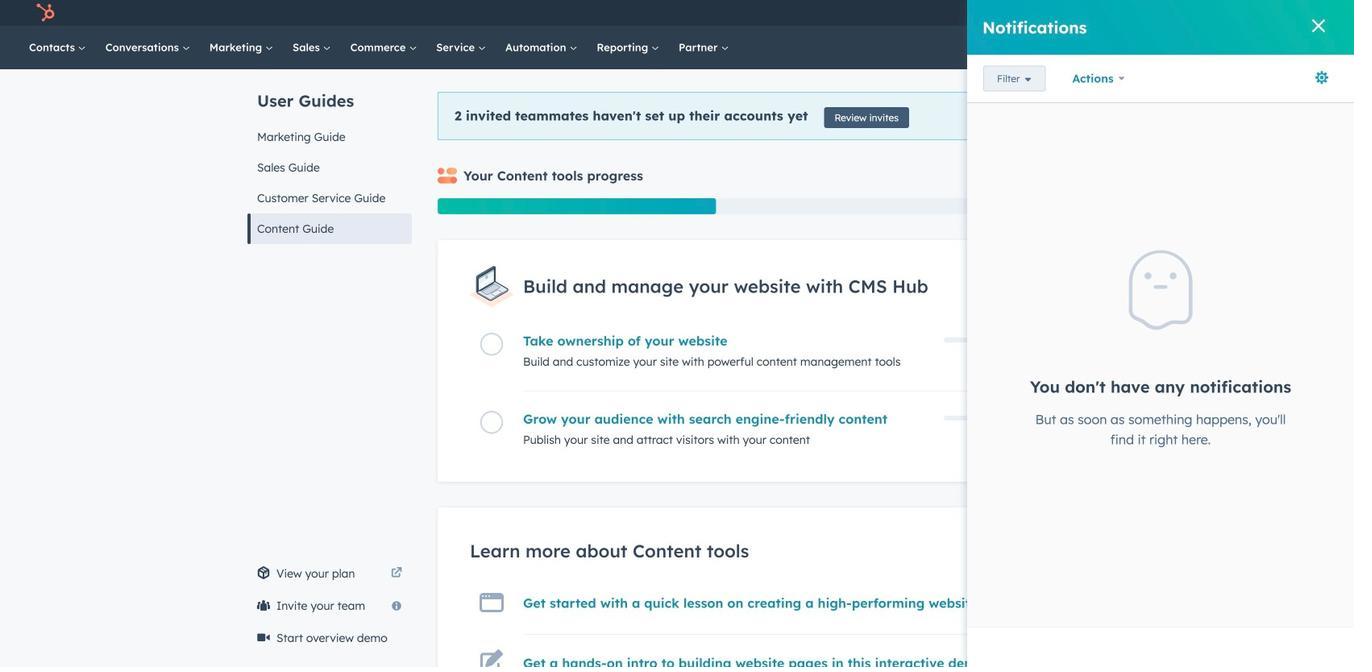 Task type: vqa. For each thing, say whether or not it's contained in the screenshot.
MENU
yes



Task type: describe. For each thing, give the bounding box(es) containing it.
marketplaces image
[[1147, 7, 1161, 22]]

user guides element
[[248, 69, 412, 244]]

Search HubSpot search field
[[1128, 34, 1298, 61]]



Task type: locate. For each thing, give the bounding box(es) containing it.
progress bar
[[438, 198, 716, 214]]

2 link opens in a new window image from the top
[[391, 568, 402, 580]]

menu
[[1029, 0, 1335, 26]]

link opens in a new window image
[[391, 564, 402, 584], [391, 568, 402, 580]]

1 link opens in a new window image from the top
[[391, 564, 402, 584]]

garebear orlando image
[[1268, 6, 1283, 20]]



